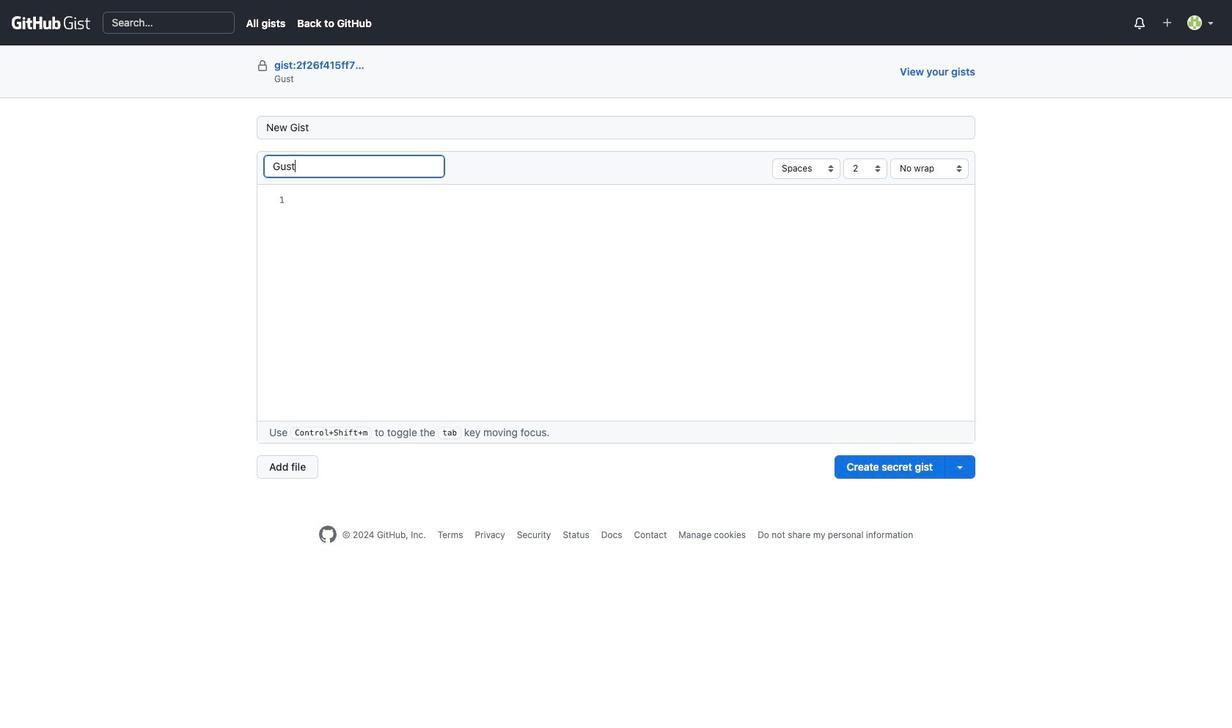 Task type: describe. For each thing, give the bounding box(es) containing it.
Gist description text field
[[257, 116, 975, 139]]

triangle down image
[[1205, 17, 1217, 29]]

you have no unread notifications image
[[1134, 17, 1146, 29]]



Task type: vqa. For each thing, say whether or not it's contained in the screenshot.
filename including extension… text field
yes



Task type: locate. For each thing, give the bounding box(es) containing it.
Site search field
[[102, 12, 234, 34]]

Search text field
[[103, 12, 234, 33]]

banner
[[0, 0, 1232, 45]]

homepage image
[[319, 526, 336, 544]]

global element
[[246, 15, 383, 30]]

Filename including extension… text field
[[263, 155, 445, 178]]

@rubyoranges image
[[1187, 16, 1202, 30]]

lock image
[[257, 60, 268, 72]]

plus image
[[1162, 17, 1173, 29]]



